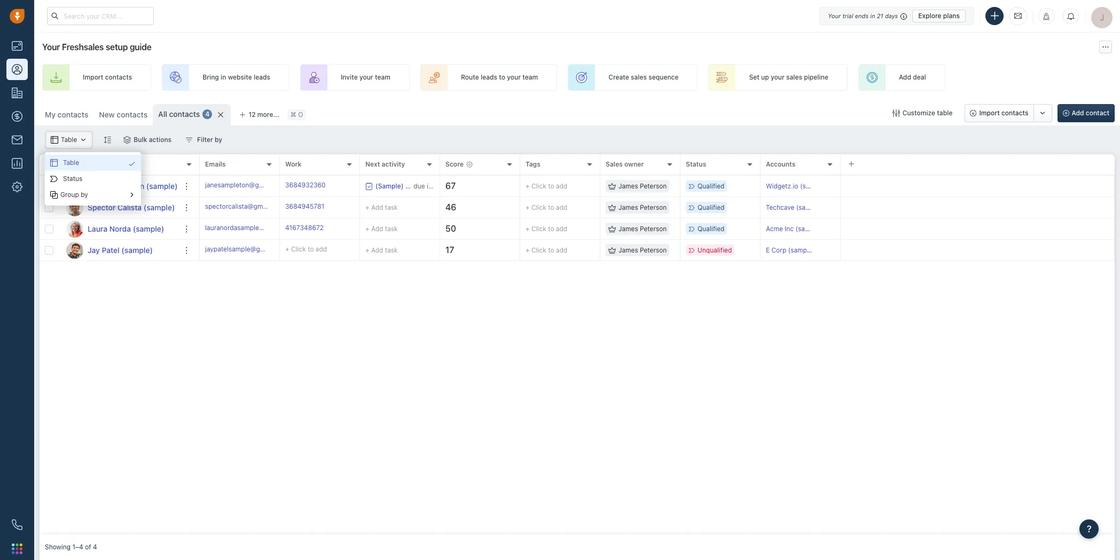 Task type: locate. For each thing, give the bounding box(es) containing it.
send email image
[[1014, 11, 1022, 20]]

container_wx8msf4aqz5i3rn1 image
[[50, 159, 58, 167], [50, 175, 58, 183]]

1 container_wx8msf4aqz5i3rn1 image from the top
[[50, 159, 58, 167]]

1 vertical spatial container_wx8msf4aqz5i3rn1 image
[[50, 175, 58, 183]]

explore plans link
[[912, 9, 966, 22]]

0 vertical spatial container_wx8msf4aqz5i3rn1 image
[[50, 159, 58, 167]]

container_wx8msf4aqz5i3rn1 image left table
[[50, 159, 58, 167]]

container_wx8msf4aqz5i3rn1 image left status
[[50, 175, 58, 183]]

2 container_wx8msf4aqz5i3rn1 image from the top
[[50, 175, 58, 183]]

container_wx8msf4aqz5i3rn1 image for group by
[[128, 191, 136, 199]]

container_wx8msf4aqz5i3rn1 image right by
[[128, 191, 136, 199]]

by
[[81, 191, 88, 199]]

container_wx8msf4aqz5i3rn1 image
[[128, 160, 136, 168], [50, 191, 58, 199], [128, 191, 136, 199]]

menu
[[45, 152, 141, 206]]

explore
[[918, 11, 942, 19]]

shade muted image
[[898, 11, 907, 20]]

container_wx8msf4aqz5i3rn1 image up the group by menu item
[[128, 160, 136, 168]]

table
[[63, 159, 79, 167]]

status
[[63, 175, 82, 183]]



Task type: describe. For each thing, give the bounding box(es) containing it.
group by menu item
[[45, 187, 141, 203]]

freshworks switcher image
[[12, 544, 22, 554]]

container_wx8msf4aqz5i3rn1 image left 'group'
[[50, 191, 58, 199]]

explore plans
[[918, 11, 960, 19]]

group
[[60, 191, 79, 199]]

group by
[[60, 191, 88, 199]]

menu containing table
[[45, 152, 141, 206]]

container_wx8msf4aqz5i3rn1 image for status
[[50, 175, 58, 183]]

plans
[[943, 11, 960, 19]]

Search your CRM... text field
[[47, 7, 154, 25]]

phone image
[[6, 514, 28, 536]]

container_wx8msf4aqz5i3rn1 image for table
[[50, 159, 58, 167]]

container_wx8msf4aqz5i3rn1 image for table
[[128, 160, 136, 168]]



Task type: vqa. For each thing, say whether or not it's contained in the screenshot.
Information
no



